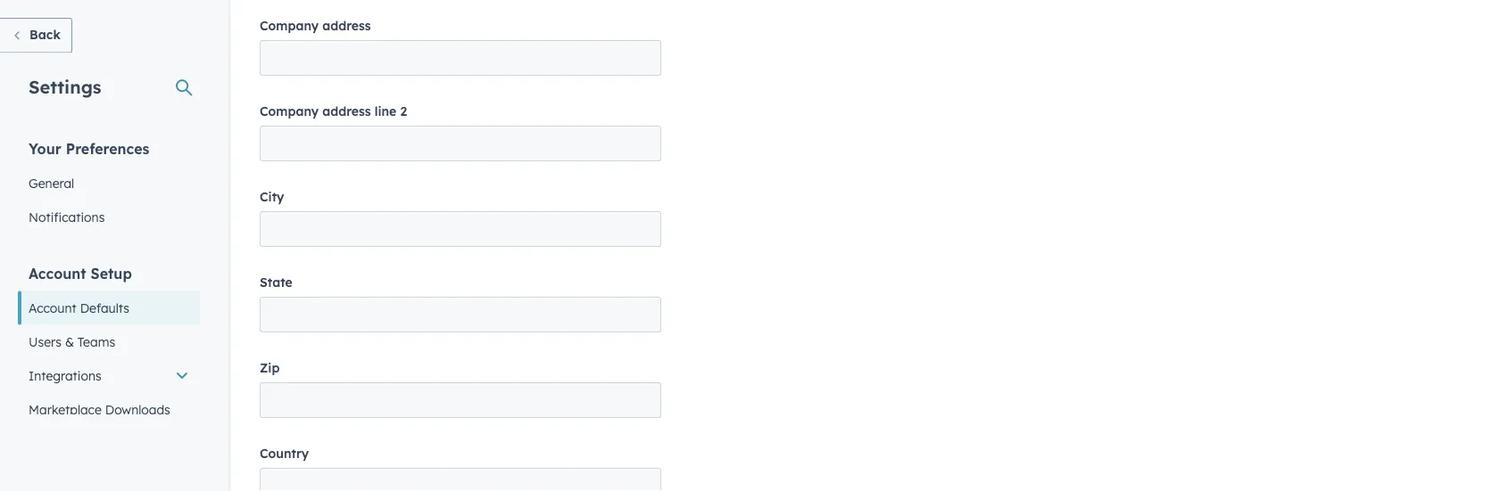 Task type: vqa. For each thing, say whether or not it's contained in the screenshot.
Lead
no



Task type: locate. For each thing, give the bounding box(es) containing it.
0 vertical spatial account
[[29, 265, 86, 283]]

2 address from the top
[[323, 104, 371, 119]]

2 company from the top
[[260, 104, 319, 119]]

company for company address line 2
[[260, 104, 319, 119]]

account defaults link
[[18, 291, 200, 325]]

zip
[[260, 361, 280, 376]]

1 vertical spatial address
[[323, 104, 371, 119]]

City text field
[[260, 212, 662, 247]]

your
[[29, 140, 61, 158]]

defaults
[[80, 300, 129, 316]]

address
[[323, 18, 371, 34], [323, 104, 371, 119]]

1 vertical spatial company
[[260, 104, 319, 119]]

1 account from the top
[[29, 265, 86, 283]]

company for company address
[[260, 18, 319, 34]]

State text field
[[260, 297, 662, 333]]

1 address from the top
[[323, 18, 371, 34]]

country
[[260, 446, 309, 462]]

integrations button
[[18, 359, 200, 393]]

users & teams
[[29, 334, 115, 350]]

account inside account defaults link
[[29, 300, 77, 316]]

0 vertical spatial address
[[323, 18, 371, 34]]

account up users on the bottom left
[[29, 300, 77, 316]]

1 vertical spatial account
[[29, 300, 77, 316]]

marketplace downloads link
[[18, 393, 200, 427]]

2 account from the top
[[29, 300, 77, 316]]

your preferences element
[[18, 139, 200, 234]]

downloads
[[105, 402, 170, 418]]

account up account defaults
[[29, 265, 86, 283]]

address for company address line 2
[[323, 104, 371, 119]]

company
[[260, 18, 319, 34], [260, 104, 319, 119]]

address up the company address line 2 at left
[[323, 18, 371, 34]]

0 vertical spatial company
[[260, 18, 319, 34]]

teams
[[78, 334, 115, 350]]

Country text field
[[260, 469, 662, 492]]

1 company from the top
[[260, 18, 319, 34]]

preferences
[[66, 140, 149, 158]]

account
[[29, 265, 86, 283], [29, 300, 77, 316]]

setup
[[91, 265, 132, 283]]

address left line
[[323, 104, 371, 119]]



Task type: describe. For each thing, give the bounding box(es) containing it.
Company address text field
[[260, 40, 662, 76]]

Company address line 2 text field
[[260, 126, 662, 162]]

your preferences
[[29, 140, 149, 158]]

notifications link
[[18, 200, 200, 234]]

general link
[[18, 166, 200, 200]]

marketplace downloads
[[29, 402, 170, 418]]

city
[[260, 189, 284, 205]]

integrations
[[29, 368, 101, 384]]

users & teams link
[[18, 325, 200, 359]]

general
[[29, 175, 74, 191]]

Zip text field
[[260, 383, 662, 419]]

account defaults
[[29, 300, 129, 316]]

settings
[[29, 75, 101, 98]]

state
[[260, 275, 293, 291]]

company address line 2
[[260, 104, 407, 119]]

account for account setup
[[29, 265, 86, 283]]

users
[[29, 334, 62, 350]]

account setup
[[29, 265, 132, 283]]

back
[[29, 27, 61, 42]]

2
[[400, 104, 407, 119]]

back link
[[0, 18, 72, 53]]

address for company address
[[323, 18, 371, 34]]

account for account defaults
[[29, 300, 77, 316]]

account setup element
[[18, 264, 200, 492]]

line
[[375, 104, 397, 119]]

&
[[65, 334, 74, 350]]

marketplace
[[29, 402, 102, 418]]

company address
[[260, 18, 371, 34]]

notifications
[[29, 209, 105, 225]]



